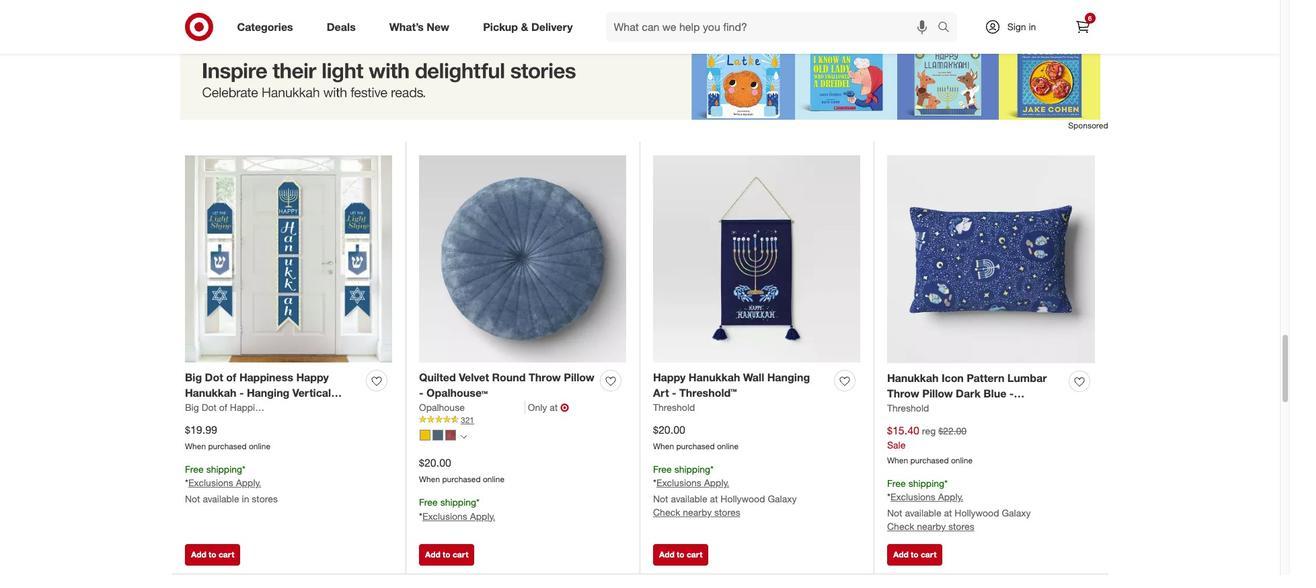 Task type: describe. For each thing, give the bounding box(es) containing it.
- inside hanukkah icon pattern lumbar throw pillow dark blue - threshold™
[[1010, 387, 1015, 401]]

nearby for hanukkah icon pattern lumbar throw pillow dark blue - threshold™
[[918, 521, 946, 533]]

only at ¬
[[528, 401, 569, 415]]

apply. inside free shipping * * exclusions apply. not available in stores
[[236, 477, 261, 489]]

$15.40
[[888, 424, 920, 437]]

reg
[[923, 425, 936, 437]]

threshold for art
[[654, 402, 695, 413]]

online for free shipping * * exclusions apply. not available in stores
[[249, 441, 271, 451]]

shipping inside free shipping * * exclusions apply. not available in stores
[[206, 463, 242, 475]]

pattern
[[967, 372, 1005, 385]]

online for free shipping * * exclusions apply. not available at hollywood galaxy check nearby stores
[[717, 441, 739, 451]]

art
[[654, 386, 669, 400]]

stores for happy hanukkah wall hanging art - threshold™
[[715, 507, 741, 519]]

hanging
[[768, 371, 810, 384]]

free for quilted velvet round throw pillow - opalhouse™
[[419, 497, 438, 508]]

hanukkah icon pattern lumbar throw pillow dark blue - threshold™ link
[[888, 371, 1064, 416]]

quilted velvet round throw pillow - opalhouse™
[[419, 371, 595, 400]]

pickup & delivery
[[483, 20, 573, 33]]

check nearby stores button for happy hanukkah wall hanging art - threshold™
[[654, 506, 741, 520]]

exclusions inside free shipping * * exclusions apply. not available in stores
[[188, 477, 233, 489]]

apply. for quilted velvet round throw pillow - opalhouse™
[[470, 511, 496, 522]]

free shipping * * exclusions apply. not available in stores
[[185, 463, 278, 505]]

free shipping * * exclusions apply.
[[419, 497, 496, 522]]

blue
[[984, 387, 1007, 401]]

not for $19.99
[[185, 494, 200, 505]]

happy hanukkah wall hanging art - threshold™
[[654, 371, 810, 400]]

not for $20.00
[[654, 494, 669, 505]]

purchased for free shipping * * exclusions apply. not available in stores
[[208, 441, 247, 451]]

hollywood for threshold™
[[721, 494, 766, 505]]

free for happy hanukkah wall hanging art - threshold™
[[654, 463, 672, 475]]

what's new link
[[378, 12, 467, 42]]

hollywood for dark
[[955, 508, 1000, 519]]

$20.00 when purchased online for opalhouse™
[[419, 456, 505, 485]]

apply. for happy hanukkah wall hanging art - threshold™
[[704, 477, 730, 489]]

opalhouse link
[[419, 401, 525, 415]]

hanukkah inside hanukkah icon pattern lumbar throw pillow dark blue - threshold™
[[888, 372, 939, 385]]

2 horizontal spatial not
[[888, 508, 903, 519]]

velvet
[[459, 371, 489, 384]]

pickup & delivery link
[[472, 12, 590, 42]]

search
[[932, 21, 964, 35]]

happiness
[[230, 402, 275, 413]]

check for hanukkah icon pattern lumbar throw pillow dark blue - threshold™
[[888, 521, 915, 533]]

dark
[[956, 387, 981, 401]]

galaxy for hanukkah icon pattern lumbar throw pillow dark blue - threshold™
[[1002, 508, 1031, 519]]

321
[[461, 415, 475, 425]]

advertisement region
[[172, 43, 1109, 120]]

online for free shipping * * exclusions apply.
[[483, 474, 505, 485]]

what's
[[390, 20, 424, 33]]

at for hanukkah icon pattern lumbar throw pillow dark blue - threshold™
[[945, 508, 953, 519]]

of
[[219, 402, 227, 413]]

lumbar
[[1008, 372, 1048, 385]]

threshold for throw
[[888, 402, 930, 414]]

free inside free shipping * * exclusions apply. not available in stores
[[185, 463, 204, 475]]

all colors element
[[461, 433, 467, 441]]

exclusions for happy hanukkah wall hanging art - threshold™
[[657, 477, 702, 489]]



Task type: vqa. For each thing, say whether or not it's contained in the screenshot.
the 'sign in'
yes



Task type: locate. For each thing, give the bounding box(es) containing it.
1 horizontal spatial pillow
[[923, 387, 954, 401]]

1 horizontal spatial check
[[888, 521, 915, 533]]

0 vertical spatial galaxy
[[768, 494, 797, 505]]

big dot of happiness link
[[185, 401, 275, 415]]

threshold link
[[654, 401, 695, 415], [888, 402, 930, 415]]

online
[[249, 441, 271, 451], [717, 441, 739, 451], [952, 455, 973, 466], [483, 474, 505, 485]]

0 horizontal spatial check
[[654, 507, 681, 519]]

when for free shipping * * exclusions apply. not available in stores
[[185, 441, 206, 451]]

happy hanukkah wall hanging art - threshold™ image
[[654, 155, 861, 363], [654, 155, 861, 363]]

0 horizontal spatial threshold™
[[680, 386, 737, 400]]

hanukkah inside happy hanukkah wall hanging art - threshold™
[[689, 371, 741, 384]]

throw inside quilted velvet round throw pillow - opalhouse™
[[529, 371, 561, 384]]

pillow inside quilted velvet round throw pillow - opalhouse™
[[564, 371, 595, 384]]

2 horizontal spatial at
[[945, 508, 953, 519]]

throw
[[529, 371, 561, 384], [888, 387, 920, 401]]

add to cart button
[[185, 5, 241, 26], [654, 5, 709, 26], [888, 5, 943, 26], [185, 544, 241, 566], [419, 544, 475, 566], [654, 544, 709, 566], [888, 544, 943, 566]]

shipping for hanukkah icon pattern lumbar throw pillow dark blue - threshold™
[[909, 478, 945, 489]]

2 vertical spatial at
[[945, 508, 953, 519]]

$19.99
[[185, 423, 217, 437]]

opalhouse™
[[427, 386, 488, 400]]

0 vertical spatial threshold™
[[680, 386, 737, 400]]

threshold link for throw
[[888, 402, 930, 415]]

$15.40 reg $22.00 sale when purchased online
[[888, 424, 973, 466]]

- for opalhouse™
[[419, 386, 424, 400]]

1 vertical spatial $20.00
[[419, 456, 452, 470]]

when for free shipping * * exclusions apply. not available at hollywood galaxy check nearby stores
[[654, 441, 675, 451]]

categories link
[[226, 12, 310, 42]]

$20.00 when purchased online down art
[[654, 423, 739, 451]]

$19.99 when purchased online
[[185, 423, 271, 451]]

1 horizontal spatial check nearby stores button
[[888, 521, 975, 534]]

purchased for free shipping * * exclusions apply. not available at hollywood galaxy check nearby stores
[[677, 441, 715, 451]]

dot
[[202, 402, 217, 413]]

- down quilted
[[419, 386, 424, 400]]

threshold link up $15.40
[[888, 402, 930, 415]]

threshold™ up $15.40
[[888, 402, 945, 416]]

throw inside hanukkah icon pattern lumbar throw pillow dark blue - threshold™
[[888, 387, 920, 401]]

when inside $19.99 when purchased online
[[185, 441, 206, 451]]

0 vertical spatial check nearby stores button
[[654, 506, 741, 520]]

1 horizontal spatial threshold
[[888, 402, 930, 414]]

exclusions for hanukkah icon pattern lumbar throw pillow dark blue - threshold™
[[891, 492, 936, 503]]

available inside free shipping * * exclusions apply. not available in stores
[[203, 494, 239, 505]]

1 horizontal spatial throw
[[888, 387, 920, 401]]

quilted velvet round throw pillow - opalhouse™ link
[[419, 370, 595, 401]]

when inside "$15.40 reg $22.00 sale when purchased online"
[[888, 455, 909, 466]]

1 vertical spatial threshold™
[[888, 402, 945, 416]]

0 horizontal spatial -
[[419, 386, 424, 400]]

free
[[185, 463, 204, 475], [654, 463, 672, 475], [888, 478, 906, 489], [419, 497, 438, 508]]

hanukkah left icon
[[888, 372, 939, 385]]

pickup
[[483, 20, 518, 33]]

free shipping * * exclusions apply. not available at hollywood galaxy check nearby stores for threshold™
[[654, 463, 797, 519]]

-
[[419, 386, 424, 400], [672, 386, 677, 400], [1010, 387, 1015, 401]]

1 horizontal spatial free shipping * * exclusions apply. not available at hollywood galaxy check nearby stores
[[888, 478, 1031, 533]]

1 vertical spatial pillow
[[923, 387, 954, 401]]

online inside $19.99 when purchased online
[[249, 441, 271, 451]]

in right sign
[[1029, 21, 1037, 32]]

when down art
[[654, 441, 675, 451]]

$20.00 when purchased online for threshold™
[[654, 423, 739, 451]]

- inside happy hanukkah wall hanging art - threshold™
[[672, 386, 677, 400]]

stores for hanukkah icon pattern lumbar throw pillow dark blue - threshold™
[[949, 521, 975, 533]]

when for free shipping * * exclusions apply.
[[419, 474, 440, 485]]

stores
[[252, 494, 278, 505], [715, 507, 741, 519], [949, 521, 975, 533]]

apply.
[[236, 477, 261, 489], [704, 477, 730, 489], [939, 492, 964, 503], [470, 511, 496, 522]]

free inside free shipping * * exclusions apply.
[[419, 497, 438, 508]]

to
[[209, 10, 216, 20], [677, 10, 685, 20], [911, 10, 919, 20], [209, 550, 216, 560], [443, 550, 451, 560], [677, 550, 685, 560], [911, 550, 919, 560]]

online inside "$15.40 reg $22.00 sale when purchased online"
[[952, 455, 973, 466]]

1 horizontal spatial $20.00
[[654, 423, 686, 437]]

available for $19.99
[[203, 494, 239, 505]]

1 vertical spatial nearby
[[918, 521, 946, 533]]

purchased inside $19.99 when purchased online
[[208, 441, 247, 451]]

in down $19.99 when purchased online
[[242, 494, 249, 505]]

- for threshold™
[[672, 386, 677, 400]]

threshold™ inside hanukkah icon pattern lumbar throw pillow dark blue - threshold™
[[888, 402, 945, 416]]

- inside quilted velvet round throw pillow - opalhouse™
[[419, 386, 424, 400]]

icon
[[942, 372, 964, 385]]

1 vertical spatial throw
[[888, 387, 920, 401]]

$20.00 when purchased online down all colors icon
[[419, 456, 505, 485]]

0 horizontal spatial throw
[[529, 371, 561, 384]]

big
[[185, 402, 199, 413]]

galaxy
[[768, 494, 797, 505], [1002, 508, 1031, 519]]

0 vertical spatial throw
[[529, 371, 561, 384]]

pillow
[[564, 371, 595, 384], [923, 387, 954, 401]]

1 horizontal spatial -
[[672, 386, 677, 400]]

check nearby stores button
[[654, 506, 741, 520], [888, 521, 975, 534]]

$20.00 down blue icon
[[419, 456, 452, 470]]

2 horizontal spatial available
[[906, 508, 942, 519]]

deals
[[327, 20, 356, 33]]

add to cart
[[191, 10, 234, 20], [660, 10, 703, 20], [894, 10, 937, 20], [191, 550, 234, 560], [425, 550, 469, 560], [660, 550, 703, 560], [894, 550, 937, 560]]

2 vertical spatial stores
[[949, 521, 975, 533]]

¬
[[561, 401, 569, 415]]

categories
[[237, 20, 293, 33]]

0 horizontal spatial not
[[185, 494, 200, 505]]

1 horizontal spatial hollywood
[[955, 508, 1000, 519]]

hollywood
[[721, 494, 766, 505], [955, 508, 1000, 519]]

6
[[1089, 14, 1093, 22]]

$22.00
[[939, 425, 967, 437]]

2 horizontal spatial -
[[1010, 387, 1015, 401]]

in
[[1029, 21, 1037, 32], [242, 494, 249, 505]]

blue image
[[433, 430, 444, 441]]

shipping for happy hanukkah wall hanging art - threshold™
[[675, 463, 711, 475]]

nearby for happy hanukkah wall hanging art - threshold™
[[683, 507, 712, 519]]

rose image
[[446, 430, 456, 441]]

delivery
[[532, 20, 573, 33]]

threshold™ down happy
[[680, 386, 737, 400]]

available for $20.00
[[671, 494, 708, 505]]

apply. inside free shipping * * exclusions apply.
[[470, 511, 496, 522]]

online down the $22.00
[[952, 455, 973, 466]]

0 horizontal spatial available
[[203, 494, 239, 505]]

0 horizontal spatial check nearby stores button
[[654, 506, 741, 520]]

new
[[427, 20, 450, 33]]

apply. for hanukkah icon pattern lumbar throw pillow dark blue - threshold™
[[939, 492, 964, 503]]

quilted
[[419, 371, 456, 384]]

1 horizontal spatial in
[[1029, 21, 1037, 32]]

0 vertical spatial check
[[654, 507, 681, 519]]

sign in
[[1008, 21, 1037, 32]]

free for hanukkah icon pattern lumbar throw pillow dark blue - threshold™
[[888, 478, 906, 489]]

when down $19.99
[[185, 441, 206, 451]]

$20.00 down art
[[654, 423, 686, 437]]

big dot of happiness happy hanukkah - hanging vertical paper door banners - chanukah holiday party wall decoration kit - indoor door decor image
[[185, 155, 392, 363], [185, 155, 392, 363]]

1 horizontal spatial threshold link
[[888, 402, 930, 415]]

1 vertical spatial hollywood
[[955, 508, 1000, 519]]

free shipping * * exclusions apply. not available at hollywood galaxy check nearby stores
[[654, 463, 797, 519], [888, 478, 1031, 533]]

wall
[[744, 371, 765, 384]]

0 vertical spatial stores
[[252, 494, 278, 505]]

at for happy hanukkah wall hanging art - threshold™
[[710, 494, 718, 505]]

threshold™
[[680, 386, 737, 400], [888, 402, 945, 416]]

1 vertical spatial galaxy
[[1002, 508, 1031, 519]]

2 horizontal spatial stores
[[949, 521, 975, 533]]

opalhouse
[[419, 402, 465, 413]]

pillow inside hanukkah icon pattern lumbar throw pillow dark blue - threshold™
[[923, 387, 954, 401]]

0 horizontal spatial hanukkah
[[689, 371, 741, 384]]

purchased
[[208, 441, 247, 451], [677, 441, 715, 451], [911, 455, 949, 466], [443, 474, 481, 485]]

0 horizontal spatial pillow
[[564, 371, 595, 384]]

$20.00
[[654, 423, 686, 437], [419, 456, 452, 470]]

$20.00 when purchased online
[[654, 423, 739, 451], [419, 456, 505, 485]]

at inside only at ¬
[[550, 402, 558, 413]]

0 vertical spatial $20.00 when purchased online
[[654, 423, 739, 451]]

What can we help you find? suggestions appear below search field
[[606, 12, 941, 42]]

round
[[492, 371, 526, 384]]

available
[[203, 494, 239, 505], [671, 494, 708, 505], [906, 508, 942, 519]]

0 vertical spatial nearby
[[683, 507, 712, 519]]

*
[[242, 463, 246, 475], [711, 463, 714, 475], [185, 477, 188, 489], [654, 477, 657, 489], [945, 478, 948, 489], [888, 492, 891, 503], [477, 497, 480, 508], [419, 511, 423, 522]]

not inside free shipping * * exclusions apply. not available in stores
[[185, 494, 200, 505]]

exclusions for quilted velvet round throw pillow - opalhouse™
[[423, 511, 468, 522]]

1 horizontal spatial nearby
[[918, 521, 946, 533]]

threshold up $15.40
[[888, 402, 930, 414]]

0 horizontal spatial $20.00 when purchased online
[[419, 456, 505, 485]]

threshold
[[654, 402, 695, 413], [888, 402, 930, 414]]

exclusions
[[188, 477, 233, 489], [657, 477, 702, 489], [891, 492, 936, 503], [423, 511, 468, 522]]

throw up $15.40
[[888, 387, 920, 401]]

1 horizontal spatial at
[[710, 494, 718, 505]]

throw up only at ¬
[[529, 371, 561, 384]]

0 horizontal spatial threshold link
[[654, 401, 695, 415]]

happy
[[654, 371, 686, 384]]

sale
[[888, 439, 906, 451]]

what's new
[[390, 20, 450, 33]]

0 horizontal spatial $20.00
[[419, 456, 452, 470]]

0 vertical spatial $20.00
[[654, 423, 686, 437]]

pillow down icon
[[923, 387, 954, 401]]

when
[[185, 441, 206, 451], [654, 441, 675, 451], [888, 455, 909, 466], [419, 474, 440, 485]]

not
[[185, 494, 200, 505], [654, 494, 669, 505], [888, 508, 903, 519]]

check
[[654, 507, 681, 519], [888, 521, 915, 533]]

0 vertical spatial pillow
[[564, 371, 595, 384]]

exclusions inside free shipping * * exclusions apply.
[[423, 511, 468, 522]]

sign
[[1008, 21, 1027, 32]]

1 horizontal spatial $20.00 when purchased online
[[654, 423, 739, 451]]

hanukkah left wall
[[689, 371, 741, 384]]

0 horizontal spatial galaxy
[[768, 494, 797, 505]]

1 horizontal spatial available
[[671, 494, 708, 505]]

sign in link
[[974, 12, 1058, 42]]

1 vertical spatial stores
[[715, 507, 741, 519]]

0 vertical spatial hollywood
[[721, 494, 766, 505]]

0 horizontal spatial in
[[242, 494, 249, 505]]

1 horizontal spatial hanukkah
[[888, 372, 939, 385]]

1 vertical spatial check
[[888, 521, 915, 533]]

1 vertical spatial check nearby stores button
[[888, 521, 975, 534]]

1 horizontal spatial not
[[654, 494, 669, 505]]

0 horizontal spatial nearby
[[683, 507, 712, 519]]

0 vertical spatial at
[[550, 402, 558, 413]]

1 vertical spatial $20.00 when purchased online
[[419, 456, 505, 485]]

0 horizontal spatial stores
[[252, 494, 278, 505]]

- right blue
[[1010, 387, 1015, 401]]

sponsored
[[1069, 121, 1109, 131]]

cart
[[219, 10, 234, 20], [687, 10, 703, 20], [921, 10, 937, 20], [219, 550, 234, 560], [453, 550, 469, 560], [687, 550, 703, 560], [921, 550, 937, 560]]

321 link
[[419, 415, 627, 426]]

when down sale
[[888, 455, 909, 466]]

- right art
[[672, 386, 677, 400]]

exclusions apply. link
[[188, 477, 261, 489], [657, 477, 730, 489], [891, 492, 964, 503], [423, 511, 496, 522]]

stores inside free shipping * * exclusions apply. not available in stores
[[252, 494, 278, 505]]

happy hanukkah wall hanging art - threshold™ link
[[654, 370, 829, 401]]

quilted velvet round throw pillow - opalhouse™ image
[[419, 155, 627, 363], [419, 155, 627, 363]]

online up free shipping * * exclusions apply.
[[483, 474, 505, 485]]

1 horizontal spatial stores
[[715, 507, 741, 519]]

hanukkah icon pattern lumbar throw pillow dark blue - threshold™ image
[[888, 155, 1096, 363], [888, 155, 1096, 363]]

add
[[191, 10, 206, 20], [660, 10, 675, 20], [894, 10, 909, 20], [191, 550, 206, 560], [425, 550, 441, 560], [660, 550, 675, 560], [894, 550, 909, 560]]

threshold™ inside happy hanukkah wall hanging art - threshold™
[[680, 386, 737, 400]]

nearby
[[683, 507, 712, 519], [918, 521, 946, 533]]

gold image
[[420, 430, 431, 441]]

only
[[528, 402, 547, 413]]

0 horizontal spatial at
[[550, 402, 558, 413]]

hanukkah icon pattern lumbar throw pillow dark blue - threshold™
[[888, 372, 1048, 416]]

all colors image
[[461, 434, 467, 440]]

at
[[550, 402, 558, 413], [710, 494, 718, 505], [945, 508, 953, 519]]

0 horizontal spatial hollywood
[[721, 494, 766, 505]]

big dot of happiness
[[185, 402, 275, 413]]

online down happiness
[[249, 441, 271, 451]]

shipping
[[206, 463, 242, 475], [675, 463, 711, 475], [909, 478, 945, 489], [441, 497, 477, 508]]

threshold link down art
[[654, 401, 695, 415]]

$20.00 for opalhouse™
[[419, 456, 452, 470]]

pillow up ¬
[[564, 371, 595, 384]]

check for happy hanukkah wall hanging art - threshold™
[[654, 507, 681, 519]]

&
[[521, 20, 529, 33]]

1 vertical spatial at
[[710, 494, 718, 505]]

shipping inside free shipping * * exclusions apply.
[[441, 497, 477, 508]]

$20.00 for threshold™
[[654, 423, 686, 437]]

when up free shipping * * exclusions apply.
[[419, 474, 440, 485]]

threshold link for art
[[654, 401, 695, 415]]

deals link
[[315, 12, 373, 42]]

0 horizontal spatial threshold
[[654, 402, 695, 413]]

galaxy for happy hanukkah wall hanging art - threshold™
[[768, 494, 797, 505]]

0 horizontal spatial free shipping * * exclusions apply. not available at hollywood galaxy check nearby stores
[[654, 463, 797, 519]]

1 horizontal spatial galaxy
[[1002, 508, 1031, 519]]

search button
[[932, 12, 964, 44]]

check nearby stores button for hanukkah icon pattern lumbar throw pillow dark blue - threshold™
[[888, 521, 975, 534]]

online down happy hanukkah wall hanging art - threshold™
[[717, 441, 739, 451]]

0 vertical spatial in
[[1029, 21, 1037, 32]]

1 vertical spatial in
[[242, 494, 249, 505]]

6 link
[[1068, 12, 1098, 42]]

purchased inside "$15.40 reg $22.00 sale when purchased online"
[[911, 455, 949, 466]]

in inside free shipping * * exclusions apply. not available in stores
[[242, 494, 249, 505]]

free shipping * * exclusions apply. not available at hollywood galaxy check nearby stores for dark
[[888, 478, 1031, 533]]

hanukkah
[[689, 371, 741, 384], [888, 372, 939, 385]]

shipping for quilted velvet round throw pillow - opalhouse™
[[441, 497, 477, 508]]

threshold down art
[[654, 402, 695, 413]]

1 horizontal spatial threshold™
[[888, 402, 945, 416]]

purchased for free shipping * * exclusions apply.
[[443, 474, 481, 485]]



